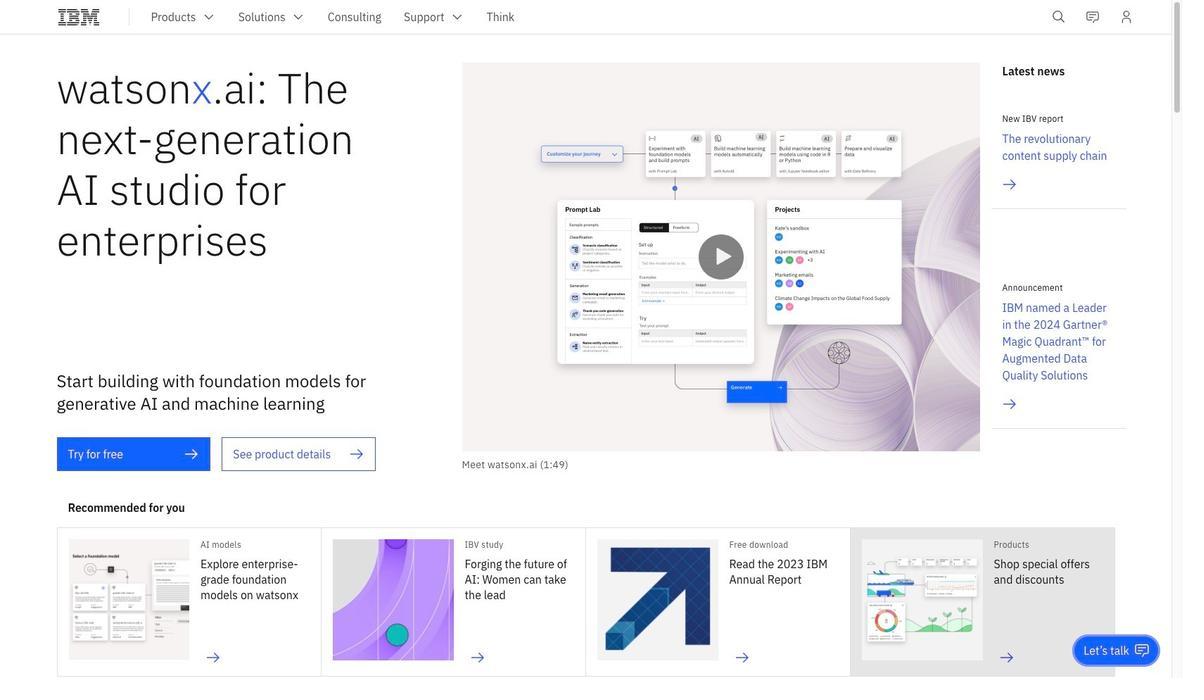 Task type: describe. For each thing, give the bounding box(es) containing it.
let's talk element
[[1085, 643, 1130, 658]]



Task type: vqa. For each thing, say whether or not it's contained in the screenshot.
Let's talk element
yes



